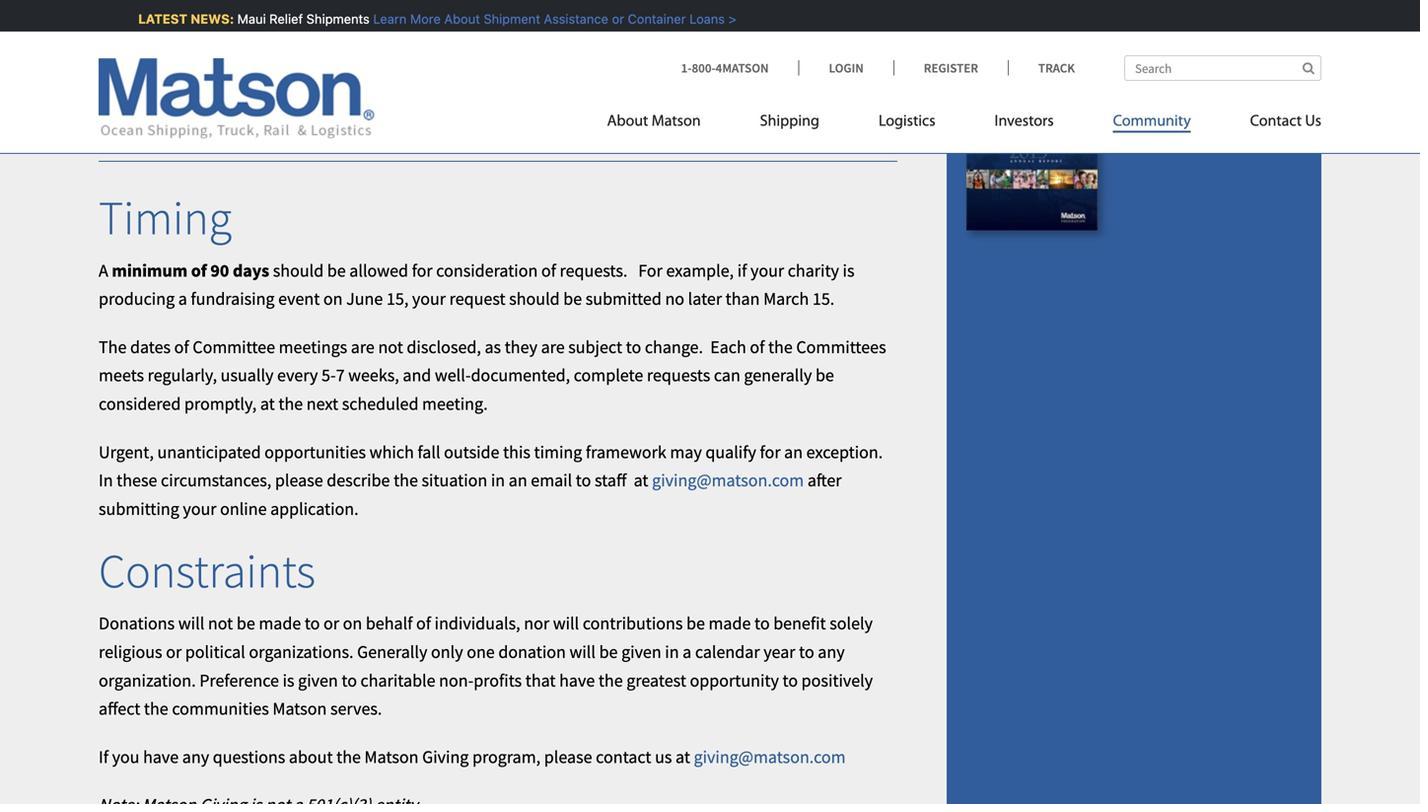 Task type: locate. For each thing, give the bounding box(es) containing it.
not inside donations will not be made to or on behalf of individuals, nor will contributions be made to benefit solely religious or political organizations. generally only one donation will be given in a calendar year to any organization. preference is given to charitable non-profits that have the greatest opportunity to positively affect the communities matson serves.
[[208, 612, 233, 635]]

1 to from the top
[[99, 3, 117, 25]]

your right the 15, at the top left of page
[[412, 288, 446, 310]]

is right charity
[[843, 259, 855, 281]]

0 horizontal spatial your
[[183, 498, 217, 520]]

please inside 'urgent, unanticipated opportunities which fall outside this timing framework may qualify for an exception. in these circumstances, please describe the situation in an email to staff  at'
[[275, 469, 323, 491]]

of right behalf
[[416, 612, 431, 635]]

0 horizontal spatial please
[[275, 469, 323, 491]]

to register or start a new request for a donated container, click here.
[[99, 3, 609, 25]]

click down non-
[[674, 116, 708, 138]]

is down organizations.
[[283, 669, 295, 691]]

login
[[829, 60, 864, 76]]

fall
[[418, 441, 441, 463]]

investors link
[[965, 104, 1084, 145]]

will
[[178, 612, 204, 635], [553, 612, 579, 635], [570, 641, 596, 663]]

political
[[185, 641, 245, 663]]

to up year
[[755, 612, 770, 635]]

latest
[[133, 11, 182, 26]]

for right qualify
[[760, 441, 781, 463]]

1 horizontal spatial at
[[676, 746, 690, 768]]

0 horizontal spatial about
[[439, 11, 475, 26]]

of right each
[[750, 336, 765, 358]]

the dates of committee meetings are not disclosed, as they are subject to change.  each of the committees meets regularly, usually every 5-7 weeks, and well-documented, complete requests can generally be considered promptly, at the next scheduled meeting.
[[99, 336, 887, 415]]

1 vertical spatial any
[[182, 746, 209, 768]]

Search search field
[[1125, 55, 1322, 81]]

be inside the dates of committee meetings are not disclosed, as they are subject to change.  each of the committees meets regularly, usually every 5-7 weeks, and well-documented, complete requests can generally be considered promptly, at the next scheduled meeting.
[[816, 364, 834, 386]]

0 horizontal spatial and
[[403, 364, 431, 386]]

to review your saved application or to finalize and submit your application, click here. link
[[99, 116, 749, 138]]

about down territories,
[[607, 114, 649, 130]]

0 horizontal spatial at
[[260, 393, 275, 415]]

0 horizontal spatial is
[[283, 669, 295, 691]]

1 vertical spatial register
[[924, 60, 979, 76]]

in-
[[195, 76, 220, 103]]

1 your from the left
[[177, 116, 210, 138]]

the down which
[[394, 469, 418, 491]]

5-
[[322, 364, 336, 386]]

to down link
[[99, 116, 117, 138]]

should up event
[[273, 259, 324, 281]]

0 vertical spatial for
[[353, 3, 374, 25]]

matson inside donations will not be made to or on behalf of individuals, nor will contributions be made to benefit solely religious or political organizations. generally only one donation will be given in a calendar year to any organization. preference is given to charitable non-profits that have the greatest opportunity to positively affect the communities matson serves.
[[273, 698, 327, 720]]

or up organization.
[[166, 641, 182, 663]]

an left exception.
[[784, 441, 803, 463]]

1 vertical spatial and
[[455, 116, 484, 138]]

learn more about shipment assistance or container loans > link
[[368, 11, 731, 26]]

any
[[818, 641, 845, 663], [182, 746, 209, 768]]

please left contact
[[544, 746, 592, 768]]

here. down non-
[[712, 116, 749, 138]]

a inside donations will not be made to or on behalf of individuals, nor will contributions be made to benefit solely religious or political organizations. generally only one donation will be given in a calendar year to any organization. preference is given to charitable non-profits that have the greatest opportunity to positively affect the communities matson serves.
[[683, 641, 692, 663]]

not up political
[[208, 612, 233, 635]]

0 vertical spatial or
[[607, 11, 619, 26]]

your
[[751, 259, 784, 281], [412, 288, 446, 310], [183, 498, 217, 520]]

register up top menu 'navigation'
[[924, 60, 979, 76]]

1 vertical spatial in
[[665, 641, 679, 663]]

90
[[210, 259, 229, 281]]

on inside donations will not be made to or on behalf of individuals, nor will contributions be made to benefit solely religious or political organizations. generally only one donation will be given in a calendar year to any organization. preference is given to charitable non-profits that have the greatest opportunity to positively affect the communities matson serves.
[[343, 612, 362, 635]]

or left container
[[607, 11, 619, 26]]

1 vertical spatial for
[[412, 259, 433, 281]]

contributions
[[583, 612, 683, 635]]

a left calendar
[[683, 641, 692, 663]]

u.s. right 800-
[[723, 76, 760, 103]]

to inside 'urgent, unanticipated opportunities which fall outside this timing framework may qualify for an exception. in these circumstances, please describe the situation in an email to staff  at'
[[576, 469, 591, 491]]

your right "if"
[[751, 259, 784, 281]]

circumstances,
[[161, 469, 272, 491]]

an
[[784, 441, 803, 463], [509, 469, 527, 491]]

to up 'serves.'
[[342, 669, 357, 691]]

calendar
[[695, 641, 760, 663]]

0 horizontal spatial should
[[273, 259, 324, 281]]

1 horizontal spatial given
[[622, 641, 662, 663]]

giving@matson.com link down opportunity
[[694, 746, 846, 768]]

2 vertical spatial or
[[166, 641, 182, 663]]

usually
[[221, 364, 274, 386]]

any inside donations will not be made to or on behalf of individuals, nor will contributions be made to benefit solely religious or political organizations. generally only one donation will be given in a calendar year to any organization. preference is given to charitable non-profits that have the greatest opportunity to positively affect the communities matson serves.
[[818, 641, 845, 663]]

0 horizontal spatial click
[[534, 3, 568, 25]]

0 horizontal spatial register
[[120, 3, 180, 25]]

be left the allowed
[[327, 259, 346, 281]]

they
[[505, 336, 538, 358]]

given down organizations.
[[298, 669, 338, 691]]

or down applications
[[351, 116, 372, 138]]

2 horizontal spatial for
[[760, 441, 781, 463]]

1 horizontal spatial in
[[665, 641, 679, 663]]

an down this
[[509, 469, 527, 491]]

a down a minimum of 90 days
[[178, 288, 187, 310]]

unanticipated
[[157, 441, 261, 463]]

at right 'us'
[[676, 746, 690, 768]]

community image
[[967, 130, 1098, 230]]

your down the circumstances,
[[183, 498, 217, 520]]

1 horizontal spatial please
[[544, 746, 592, 768]]

u.s. up "submit" on the top of the page
[[489, 76, 526, 103]]

0 horizontal spatial or
[[166, 641, 182, 663]]

june
[[346, 288, 383, 310]]

2 vertical spatial for
[[760, 441, 781, 463]]

manifest icon image
[[967, 0, 1098, 62]]

your down in-
[[177, 116, 210, 138]]

1 are from the left
[[351, 336, 375, 358]]

staff
[[595, 469, 627, 491]]

please up application.
[[275, 469, 323, 491]]

2 to from the top
[[99, 116, 117, 138]]

1 vertical spatial giving@matson.com link
[[694, 746, 846, 768]]

if
[[738, 259, 747, 281]]

and left well-
[[403, 364, 431, 386]]

1 horizontal spatial request
[[449, 288, 506, 310]]

in inside donations will not be made to or on behalf of individuals, nor will contributions be made to benefit solely religious or political organizations. generally only one donation will be given in a calendar year to any organization. preference is given to charitable non-profits that have the greatest opportunity to positively affect the communities matson serves.
[[665, 641, 679, 663]]

request right new
[[294, 3, 350, 25]]

will right donation
[[570, 641, 596, 663]]

be up calendar
[[687, 612, 705, 635]]

0 vertical spatial given
[[622, 641, 662, 663]]

consideration
[[436, 259, 538, 281]]

1 horizontal spatial or
[[351, 116, 372, 138]]

1 vertical spatial or
[[351, 116, 372, 138]]

on left behalf
[[343, 612, 362, 635]]

and down u.s.,
[[455, 116, 484, 138]]

2 vertical spatial and
[[403, 364, 431, 386]]

2 vertical spatial matson
[[365, 746, 419, 768]]

a
[[99, 259, 108, 281]]

for right the allowed
[[412, 259, 433, 281]]

0 horizontal spatial in
[[491, 469, 505, 491]]

of left "90"
[[191, 259, 207, 281]]

in down this
[[491, 469, 505, 491]]

1 horizontal spatial not
[[378, 336, 403, 358]]

and
[[638, 76, 673, 103], [455, 116, 484, 138], [403, 364, 431, 386]]

not up weeks,
[[378, 336, 403, 358]]

0 vertical spatial your
[[751, 259, 784, 281]]

giving@matson.com down opportunity
[[694, 746, 846, 768]]

on
[[323, 288, 343, 310], [343, 612, 362, 635]]

weeks,
[[348, 364, 399, 386]]

1 horizontal spatial matson
[[365, 746, 419, 768]]

are up weeks,
[[351, 336, 375, 358]]

a left new
[[246, 3, 255, 25]]

0 horizontal spatial are
[[351, 336, 375, 358]]

container
[[623, 11, 681, 26]]

0 horizontal spatial made
[[259, 612, 301, 635]]

made up organizations.
[[259, 612, 301, 635]]

1 horizontal spatial click
[[674, 116, 708, 138]]

be down committees
[[816, 364, 834, 386]]

next
[[307, 393, 338, 415]]

have right you
[[143, 746, 179, 768]]

click right container,
[[534, 3, 568, 25]]

benefit
[[774, 612, 826, 635]]

on inside should be allowed for consideration of requests.   for example, if your charity is producing a fundraising event on june 15, your request should be submitted no later than march 15.
[[323, 288, 343, 310]]

program,
[[473, 746, 541, 768]]

matson left giving
[[365, 746, 419, 768]]

to inside the dates of committee meetings are not disclosed, as they are subject to change.  each of the committees meets regularly, usually every 5-7 weeks, and well-documented, complete requests can generally be considered promptly, at the next scheduled meeting.
[[626, 336, 641, 358]]

to right year
[[799, 641, 815, 663]]

0 vertical spatial register
[[120, 3, 180, 25]]

will up political
[[178, 612, 204, 635]]

1 horizontal spatial your
[[545, 116, 578, 138]]

1 made from the left
[[259, 612, 301, 635]]

1 horizontal spatial should
[[509, 288, 560, 310]]

1 vertical spatial an
[[509, 469, 527, 491]]

at down usually
[[260, 393, 275, 415]]

0 vertical spatial and
[[638, 76, 673, 103]]

are
[[351, 336, 375, 358], [541, 336, 565, 358]]

meetings
[[279, 336, 347, 358]]

to left finalize
[[376, 116, 391, 138]]

2 made from the left
[[709, 612, 751, 635]]

will right nor
[[553, 612, 579, 635]]

1 horizontal spatial have
[[559, 669, 595, 691]]

0 horizontal spatial have
[[143, 746, 179, 768]]

1 vertical spatial is
[[283, 669, 295, 691]]

about right more
[[439, 11, 475, 26]]

to left staff on the left bottom
[[576, 469, 591, 491]]

0 horizontal spatial for
[[353, 3, 374, 25]]

communities
[[172, 698, 269, 720]]

made up calendar
[[709, 612, 751, 635]]

0 vertical spatial not
[[378, 336, 403, 358]]

outside
[[444, 441, 500, 463]]

0 vertical spatial matson
[[652, 114, 701, 130]]

to up complete
[[626, 336, 641, 358]]

allowed
[[350, 259, 408, 281]]

that
[[526, 669, 556, 691]]

0 horizontal spatial matson
[[273, 698, 327, 720]]

have
[[559, 669, 595, 691], [143, 746, 179, 768]]

given down 'contributions'
[[622, 641, 662, 663]]

any left questions
[[182, 746, 209, 768]]

should
[[273, 259, 324, 281], [509, 288, 560, 310]]

1 vertical spatial on
[[343, 612, 362, 635]]

submitting
[[99, 498, 179, 520]]

1 vertical spatial matson
[[273, 698, 327, 720]]

1 horizontal spatial about
[[607, 114, 649, 130]]

0 horizontal spatial or
[[183, 3, 205, 25]]

producing
[[99, 288, 175, 310]]

None search field
[[1125, 55, 1322, 81]]

2 horizontal spatial matson
[[652, 114, 701, 130]]

have right that
[[559, 669, 595, 691]]

profits
[[474, 669, 522, 691]]

or up organizations.
[[324, 612, 339, 635]]

as
[[485, 336, 501, 358]]

0 horizontal spatial given
[[298, 669, 338, 691]]

please
[[275, 469, 323, 491], [544, 746, 592, 768]]

0 horizontal spatial your
[[177, 116, 210, 138]]

may
[[670, 441, 702, 463]]

0 horizontal spatial not
[[208, 612, 233, 635]]

0 vertical spatial is
[[843, 259, 855, 281]]

2 vertical spatial your
[[183, 498, 217, 520]]

giving@matson.com link down qualify
[[652, 469, 804, 491]]

0 vertical spatial have
[[559, 669, 595, 691]]

request down consideration
[[449, 288, 506, 310]]

describe
[[327, 469, 390, 491]]

1 vertical spatial request
[[449, 288, 506, 310]]

register left the news:
[[120, 3, 180, 25]]

1 horizontal spatial for
[[412, 259, 433, 281]]

a left more
[[378, 3, 387, 25]]

0 vertical spatial here.
[[571, 3, 609, 25]]

of right consideration
[[542, 259, 556, 281]]

investors
[[995, 114, 1054, 130]]

0 vertical spatial click
[[534, 3, 568, 25]]

march
[[764, 288, 809, 310]]

0 vertical spatial giving@matson.com link
[[652, 469, 804, 491]]

0 vertical spatial about
[[439, 11, 475, 26]]

the right about
[[337, 746, 361, 768]]

matson down non-
[[652, 114, 701, 130]]

constraints
[[99, 541, 316, 600]]

new
[[259, 3, 290, 25]]

are right they
[[541, 336, 565, 358]]

each
[[711, 336, 747, 358]]

about matson link
[[607, 104, 731, 145]]

2 horizontal spatial and
[[638, 76, 673, 103]]

on left june
[[323, 288, 343, 310]]

1 horizontal spatial an
[[784, 441, 803, 463]]

0 vertical spatial at
[[260, 393, 275, 415]]

not
[[378, 336, 403, 358], [208, 612, 233, 635]]

login link
[[799, 60, 894, 76]]

1 vertical spatial to
[[99, 116, 117, 138]]

1 vertical spatial click
[[674, 116, 708, 138]]

every
[[277, 364, 318, 386]]

given
[[622, 641, 662, 663], [298, 669, 338, 691]]

1 vertical spatial your
[[412, 288, 446, 310]]

0 vertical spatial to
[[99, 3, 117, 25]]

1 horizontal spatial any
[[818, 641, 845, 663]]

1 horizontal spatial and
[[455, 116, 484, 138]]

for left more
[[353, 3, 374, 25]]

0 vertical spatial an
[[784, 441, 803, 463]]

0 horizontal spatial u.s.
[[489, 76, 526, 103]]

0 vertical spatial request
[[294, 3, 350, 25]]

giving@matson.com down qualify
[[652, 469, 804, 491]]

in up greatest
[[665, 641, 679, 663]]

any up positively
[[818, 641, 845, 663]]

here. left container
[[571, 3, 609, 25]]

your down territories,
[[545, 116, 578, 138]]

if
[[99, 746, 109, 768]]

2 horizontal spatial your
[[751, 259, 784, 281]]

community link
[[1084, 104, 1221, 145]]

application,
[[582, 116, 671, 138]]

0 vertical spatial please
[[275, 469, 323, 491]]

matson up about
[[273, 698, 327, 720]]

to left latest
[[99, 3, 117, 25]]

2 your from the left
[[545, 116, 578, 138]]

questions
[[213, 746, 285, 768]]

non-
[[677, 76, 723, 103]]

your
[[177, 116, 210, 138], [545, 116, 578, 138]]

1 vertical spatial not
[[208, 612, 233, 635]]

1 horizontal spatial made
[[709, 612, 751, 635]]

which
[[370, 441, 414, 463]]

after submitting your online application.
[[99, 469, 842, 520]]

1 horizontal spatial or
[[324, 612, 339, 635]]

or left start
[[183, 3, 205, 25]]

and up about matson at the top left of the page
[[638, 76, 673, 103]]

1 vertical spatial about
[[607, 114, 649, 130]]

the up generally
[[768, 336, 793, 358]]

800-
[[692, 60, 716, 76]]

0 horizontal spatial here.
[[571, 3, 609, 25]]

situation
[[422, 469, 488, 491]]

of inside should be allowed for consideration of requests.   for example, if your charity is producing a fundraising event on june 15, your request should be submitted no later than march 15.
[[542, 259, 556, 281]]

should up they
[[509, 288, 560, 310]]

this
[[503, 441, 531, 463]]

1 horizontal spatial are
[[541, 336, 565, 358]]

one
[[467, 641, 495, 663]]

0 vertical spatial in
[[491, 469, 505, 491]]

about matson
[[607, 114, 701, 130]]

requests
[[647, 364, 711, 386]]



Task type: describe. For each thing, give the bounding box(es) containing it.
matson inside top menu 'navigation'
[[652, 114, 701, 130]]

qualify
[[706, 441, 757, 463]]

exception.
[[807, 441, 883, 463]]

email
[[531, 469, 572, 491]]

of up regularly,
[[174, 336, 189, 358]]

top menu navigation
[[607, 104, 1322, 145]]

1 horizontal spatial your
[[412, 288, 446, 310]]

for inside 'urgent, unanticipated opportunities which fall outside this timing framework may qualify for an exception. in these circumstances, please describe the situation in an email to staff  at'
[[760, 441, 781, 463]]

1 vertical spatial or
[[324, 612, 339, 635]]

1 vertical spatial have
[[143, 746, 179, 768]]

submitted
[[586, 288, 662, 310]]

timing
[[534, 441, 582, 463]]

submit
[[487, 116, 542, 138]]

u.s.,
[[441, 76, 484, 103]]

register link
[[894, 60, 1008, 76]]

1 u.s. from the left
[[489, 76, 526, 103]]

track
[[1039, 60, 1075, 76]]

the inside 'urgent, unanticipated opportunities which fall outside this timing framework may qualify for an exception. in these circumstances, please describe the situation in an email to staff  at'
[[394, 469, 418, 491]]

1 vertical spatial at
[[676, 746, 690, 768]]

shipment
[[479, 11, 535, 26]]

timing
[[99, 188, 232, 247]]

4matson
[[716, 60, 769, 76]]

be left submitted
[[564, 288, 582, 310]]

donated
[[390, 3, 453, 25]]

to for to register or start a new request for a donated container, click here.
[[99, 3, 117, 25]]

regularly,
[[148, 364, 217, 386]]

progress
[[220, 76, 302, 103]]

be down 'contributions'
[[599, 641, 618, 663]]

1 horizontal spatial here.
[[712, 116, 749, 138]]

be up political
[[237, 612, 255, 635]]

committees
[[797, 336, 887, 358]]

shipping
[[760, 114, 820, 130]]

is inside should be allowed for consideration of requests.   for example, if your charity is producing a fundraising event on june 15, your request should be submitted no later than march 15.
[[843, 259, 855, 281]]

0 horizontal spatial request
[[294, 3, 350, 25]]

applications
[[306, 76, 422, 103]]

committee
[[193, 336, 275, 358]]

1 horizontal spatial register
[[924, 60, 979, 76]]

opportunities
[[265, 441, 366, 463]]

request inside should be allowed for consideration of requests.   for example, if your charity is producing a fundraising event on june 15, your request should be submitted no later than march 15.
[[449, 288, 506, 310]]

learn
[[368, 11, 402, 26]]

giving@matson.com link for after submitting your online application.
[[652, 469, 804, 491]]

organizations.
[[249, 641, 354, 663]]

than
[[726, 288, 760, 310]]

to up organizations.
[[305, 612, 320, 635]]

complete
[[574, 364, 644, 386]]

review
[[120, 116, 173, 138]]

year
[[764, 641, 796, 663]]

for inside should be allowed for consideration of requests.   for example, if your charity is producing a fundraising event on june 15, your request should be submitted no later than march 15.
[[412, 259, 433, 281]]

positively
[[802, 669, 873, 691]]

example,
[[666, 259, 734, 281]]

1-800-4matson link
[[681, 60, 799, 76]]

link
[[99, 76, 139, 103]]

finalize
[[395, 116, 452, 138]]

2 u.s. from the left
[[723, 76, 760, 103]]

fundraising
[[191, 288, 275, 310]]

serves.
[[330, 698, 382, 720]]

donation
[[499, 641, 566, 663]]

contact us link
[[1221, 104, 1322, 145]]

2 are from the left
[[541, 336, 565, 358]]

should be allowed for consideration of requests.   for example, if your charity is producing a fundraising event on june 15, your request should be submitted no later than march 15.
[[99, 259, 855, 310]]

in inside 'urgent, unanticipated opportunities which fall outside this timing framework may qualify for an exception. in these circumstances, please describe the situation in an email to staff  at'
[[491, 469, 505, 491]]

promptly,
[[184, 393, 257, 415]]

about
[[289, 746, 333, 768]]

the down organization.
[[144, 698, 168, 720]]

urgent, unanticipated opportunities which fall outside this timing framework may qualify for an exception. in these circumstances, please describe the situation in an email to staff  at
[[99, 441, 883, 491]]

shipping link
[[731, 104, 849, 145]]

a inside should be allowed for consideration of requests.   for example, if your charity is producing a fundraising event on june 15, your request should be submitted no later than march 15.
[[178, 288, 187, 310]]

1 vertical spatial should
[[509, 288, 560, 310]]

subject
[[568, 336, 623, 358]]

about inside top menu 'navigation'
[[607, 114, 649, 130]]

assistance
[[539, 11, 603, 26]]

nor
[[524, 612, 550, 635]]

the
[[99, 336, 127, 358]]

search image
[[1303, 62, 1315, 74]]

if you have any questions about the matson giving program, please contact us at giving@matson.com
[[99, 746, 846, 768]]

1 vertical spatial please
[[544, 746, 592, 768]]

all
[[167, 76, 191, 103]]

application
[[262, 116, 347, 138]]

only
[[431, 641, 463, 663]]

later
[[688, 288, 722, 310]]

affect
[[99, 698, 140, 720]]

meeting.
[[422, 393, 488, 415]]

at inside the dates of committee meetings are not disclosed, as they are subject to change.  each of the committees meets regularly, usually every 5-7 weeks, and well-documented, complete requests can generally be considered promptly, at the next scheduled meeting.
[[260, 393, 275, 415]]

>
[[723, 11, 731, 26]]

considered
[[99, 393, 181, 415]]

1-
[[681, 60, 692, 76]]

generally
[[357, 641, 428, 663]]

the left greatest
[[599, 669, 623, 691]]

news:
[[185, 11, 229, 26]]

giving@matson.com link for if you have any questions about the matson giving program, please contact us at giving@matson.com
[[694, 746, 846, 768]]

is inside donations will not be made to or on behalf of individuals, nor will contributions be made to benefit solely religious or political organizations. generally only one donation will be given in a calendar year to any organization. preference is given to charitable non-profits that have the greatest opportunity to positively affect the communities matson serves.
[[283, 669, 295, 691]]

your inside after submitting your online application.
[[183, 498, 217, 520]]

to down year
[[783, 669, 798, 691]]

us
[[655, 746, 672, 768]]

1-800-4matson
[[681, 60, 769, 76]]

no
[[665, 288, 685, 310]]

the down every
[[279, 393, 303, 415]]

in
[[99, 469, 113, 491]]

have inside donations will not be made to or on behalf of individuals, nor will contributions be made to benefit solely religious or political organizations. generally only one donation will be given in a calendar year to any organization. preference is given to charitable non-profits that have the greatest opportunity to positively affect the communities matson serves.
[[559, 669, 595, 691]]

0 vertical spatial should
[[273, 259, 324, 281]]

start
[[209, 3, 243, 25]]

event
[[278, 288, 320, 310]]

to for to review your saved application or to finalize and submit your application, click here.
[[99, 116, 117, 138]]

not inside the dates of committee meetings are not disclosed, as they are subject to change.  each of the committees meets regularly, usually every 5-7 weeks, and well-documented, complete requests can generally be considered promptly, at the next scheduled meeting.
[[378, 336, 403, 358]]

15.
[[813, 288, 835, 310]]

0 horizontal spatial an
[[509, 469, 527, 491]]

0 vertical spatial or
[[183, 3, 205, 25]]

and inside the dates of committee meetings are not disclosed, as they are subject to change.  each of the committees meets regularly, usually every 5-7 weeks, and well-documented, complete requests can generally be considered promptly, at the next scheduled meeting.
[[403, 364, 431, 386]]

urgent,
[[99, 441, 154, 463]]

territories,
[[530, 76, 633, 103]]

you
[[112, 746, 140, 768]]

meets
[[99, 364, 144, 386]]

to register or start a new request for a donated container, click here. link
[[99, 3, 609, 25]]

application.
[[270, 498, 359, 520]]

of inside donations will not be made to or on behalf of individuals, nor will contributions be made to benefit solely religious or political organizations. generally only one donation will be given in a calendar year to any organization. preference is given to charitable non-profits that have the greatest opportunity to positively affect the communities matson serves.
[[416, 612, 431, 635]]

container,
[[456, 3, 530, 25]]

non-
[[439, 669, 474, 691]]

behalf
[[366, 612, 413, 635]]

scheduled
[[342, 393, 419, 415]]

shipments
[[301, 11, 365, 26]]

blue matson logo with ocean, shipping, truck, rail and logistics written beneath it. image
[[99, 58, 375, 139]]

1 vertical spatial giving@matson.com
[[694, 746, 846, 768]]

0 vertical spatial giving@matson.com
[[652, 469, 804, 491]]

contact
[[1251, 114, 1302, 130]]

a minimum of 90 days
[[99, 259, 269, 281]]

to left all
[[143, 76, 162, 103]]

framework
[[586, 441, 667, 463]]

logistics
[[879, 114, 936, 130]]

1 vertical spatial given
[[298, 669, 338, 691]]

well-
[[435, 364, 471, 386]]



Task type: vqa. For each thing, say whether or not it's contained in the screenshot.
not within The dates of Committee meetings are not disclosed, as they are subject to change.  Each of the Committees meets regularly, usually every 5-7 weeks, and well-documented, complete requests can generally be considered promptly, at the next scheduled meeting.
yes



